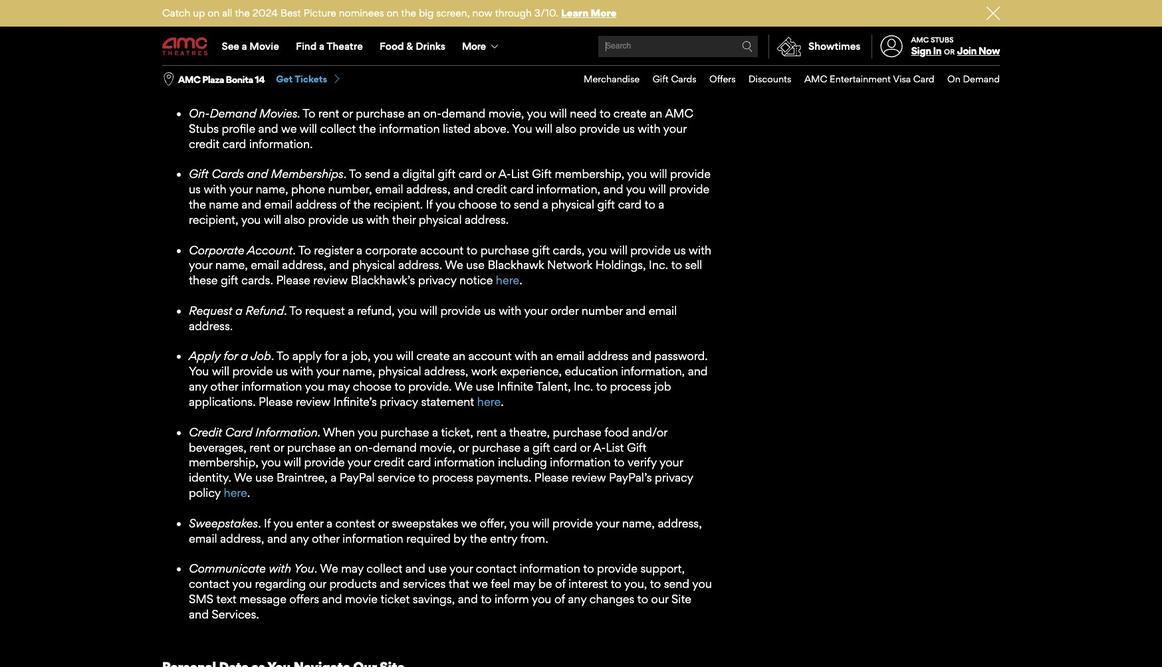 Task type: describe. For each thing, give the bounding box(es) containing it.
job
[[655, 380, 672, 394]]

request
[[189, 304, 232, 318]]

amc for amc stubs sign in or join now
[[912, 35, 929, 44]]

offer,
[[480, 517, 507, 531]]

provide inside '. to apply for a job, you will create an account with an email address and password. you will provide us with your name, physical address, work experience, education information, and any other information you may choose to provide. we use infinite talent, inc. to process job applications. please review infinite's privacy statement'
[[232, 365, 273, 379]]

provide inside . we may collect and use your contact information to provide support, contact you regarding our products and services that we feel may be of interest to you, to send you sms text message offers and movie ticket savings, and to inform you of any changes to our site and services.
[[597, 562, 638, 576]]

need
[[570, 106, 597, 120]]

email inside to create an amc stubs profile, you will provide us with your name, email address, birth date, and you will create a password for future logins. you may also choose to provide us with your phone number, physical address, and location.
[[615, 46, 644, 60]]

offers
[[290, 593, 319, 607]]

see
[[222, 40, 239, 53]]

with up the "experience,"
[[515, 350, 538, 363]]

inc. inside '. to apply for a job, you will create an account with an email address and password. you will provide us with your name, physical address, work experience, education information, and any other information you may choose to provide. we use infinite talent, inc. to process job applications. please review infinite's privacy statement'
[[574, 380, 594, 394]]

here for with
[[477, 395, 501, 409]]

other inside '. to apply for a job, you will create an account with an email address and password. you will provide us with your name, physical address, work experience, education information, and any other information you may choose to provide. we use infinite talent, inc. to process job applications. please review infinite's privacy statement'
[[211, 380, 238, 394]]

job
[[251, 350, 271, 363]]

notice
[[460, 274, 493, 288]]

an inside when you purchase a ticket, rent a theatre, purchase food and/or beverages, rent or purchase an on-demand movie, or purchase a gift card or a-list gift membership, you will provide your credit card information including information to verify your identity. we use braintree, a paypal service to process payments. please review paypal's privacy policy
[[339, 441, 352, 455]]

any inside '. to apply for a job, you will create an account with an email address and password. you will provide us with your name, physical address, work experience, education information, and any other information you may choose to provide. we use infinite talent, inc. to process job applications. please review infinite's privacy statement'
[[189, 380, 208, 394]]

address, up support,
[[658, 517, 702, 531]]

here . for beverages,
[[224, 486, 250, 500]]

amc for amc stubs .
[[189, 46, 217, 60]]

name, inside . if you enter a contest or sweepstakes we offer, you will provide your name, address, email address, and any other information required by the entry from.
[[622, 517, 655, 531]]

menu containing merchandise
[[571, 66, 1000, 93]]

above.
[[474, 122, 510, 136]]

account inside the . to register a corporate account to purchase gift cards, you will provide us with your name, email address, and physical address. we use blackhawk network holdings, inc. to sell these gift cards. please review blackhawk's privacy notice
[[420, 243, 464, 257]]

&
[[407, 40, 413, 53]]

number, inside . to send a digital gift card or a-list gift membership, you will provide us with your name, phone number, email address, and credit card information, and you will provide the name and email address of the recipient. if you choose to send a physical gift card to a recipient, you will also provide us with their physical address.
[[328, 182, 372, 196]]

an down gift cards "link"
[[650, 106, 663, 120]]

applications.
[[189, 395, 256, 409]]

we inside to rent or purchase an on-demand movie, you will need to create an amc stubs profile and we will collect the information listed above. you will also provide us with your credit card information.
[[281, 122, 297, 136]]

information down ticket,
[[434, 456, 495, 470]]

credit
[[189, 426, 222, 439]]

may up inform
[[513, 577, 536, 591]]

with left offers
[[686, 61, 709, 75]]

cards,
[[553, 243, 585, 257]]

their
[[392, 213, 416, 227]]

number
[[582, 304, 623, 318]]

services.
[[212, 608, 259, 622]]

may up 'products'
[[341, 562, 364, 576]]

more inside more button
[[462, 40, 486, 53]]

gift inside "link"
[[653, 73, 669, 85]]

support,
[[641, 562, 685, 576]]

to for register
[[298, 243, 311, 257]]

we inside when you purchase a ticket, rent a theatre, purchase food and/or beverages, rent or purchase an on-demand movie, or purchase a gift card or a-list gift membership, you will provide your credit card information including information to verify your identity. we use braintree, a paypal service to process payments. please review paypal's privacy policy
[[234, 471, 252, 485]]

physical right their
[[419, 213, 462, 227]]

inform
[[495, 593, 529, 607]]

also inside to rent or purchase an on-demand movie, you will need to create an amc stubs profile and we will collect the information listed above. you will also provide us with your credit card information.
[[556, 122, 577, 136]]

card inside menu
[[914, 73, 935, 85]]

will inside the . to register a corporate account to purchase gift cards, you will provide us with your name, email address, and physical address. we use blackhawk network holdings, inc. to sell these gift cards. please review blackhawk's privacy notice
[[610, 243, 628, 257]]

with down recipient.
[[367, 213, 389, 227]]

create down find a theatre
[[312, 61, 345, 75]]

text
[[217, 593, 237, 607]]

recipient,
[[189, 213, 239, 227]]

sign in or join amc stubs element
[[872, 28, 1000, 65]]

purchase up service
[[381, 426, 429, 439]]

merchandise link
[[571, 66, 640, 93]]

see a movie link
[[214, 28, 288, 65]]

us down the search the amc website text field
[[671, 61, 683, 75]]

. inside . to request a refund, you will provide us with your order number and email address.
[[284, 304, 287, 318]]

here link for beverages,
[[224, 486, 247, 500]]

email inside . if you enter a contest or sweepstakes we offer, you will provide your name, address, email address, and any other information required by the entry from.
[[189, 532, 217, 546]]

stubs inside amc stubs sign in or join now
[[931, 35, 954, 44]]

address, down password
[[345, 76, 389, 90]]

beverages,
[[189, 441, 247, 455]]

1 vertical spatial rent
[[477, 426, 498, 439]]

food & drinks
[[380, 40, 446, 53]]

the left big
[[401, 7, 416, 19]]

2 vertical spatial rent
[[250, 441, 271, 455]]

with down apply
[[291, 365, 314, 379]]

to inside to create an amc stubs profile, you will provide us with your name, email address, birth date, and you will create a password for future logins. you may also choose to provide us with your phone number, physical address, and location.
[[256, 46, 268, 60]]

to inside to create an amc stubs profile, you will provide us with your name, email address, birth date, and you will create a password for future logins. you may also choose to provide us with your phone number, physical address, and location.
[[614, 61, 625, 75]]

search the AMC website text field
[[604, 42, 742, 52]]

in
[[934, 45, 942, 57]]

credit inside when you purchase a ticket, rent a theatre, purchase food and/or beverages, rent or purchase an on-demand movie, or purchase a gift card or a-list gift membership, you will provide your credit card information including information to verify your identity. we use braintree, a paypal service to process payments. please review paypal's privacy policy
[[374, 456, 405, 470]]

a inside '. to apply for a job, you will create an account with an email address and password. you will provide us with your name, physical address, work experience, education information, and any other information you may choose to provide. we use infinite talent, inc. to process job applications. please review infinite's privacy statement'
[[342, 350, 348, 363]]

physical up cards, on the top of the page
[[552, 198, 595, 212]]

2 on from the left
[[387, 7, 399, 19]]

review inside '. to apply for a job, you will create an account with an email address and password. you will provide us with your name, physical address, work experience, education information, and any other information you may choose to provide. we use infinite talent, inc. to process job applications. please review infinite's privacy statement'
[[296, 395, 330, 409]]

gift cards
[[653, 73, 697, 85]]

with down 3/10.
[[528, 46, 551, 60]]

an up the "experience,"
[[541, 350, 554, 363]]

purchase left food in the right of the page
[[553, 426, 602, 439]]

offers link
[[697, 66, 736, 93]]

privacy inside when you purchase a ticket, rent a theatre, purchase food and/or beverages, rent or purchase an on-demand movie, or purchase a gift card or a-list gift membership, you will provide your credit card information including information to verify your identity. we use braintree, a paypal service to process payments. please review paypal's privacy policy
[[655, 471, 694, 485]]

join now button
[[958, 45, 1000, 57]]

information inside '. to apply for a job, you will create an account with an email address and password. you will provide us with your name, physical address, work experience, education information, and any other information you may choose to provide. we use infinite talent, inc. to process job applications. please review infinite's privacy statement'
[[241, 380, 302, 394]]

with up name in the left top of the page
[[204, 182, 227, 196]]

food
[[380, 40, 404, 53]]

demand inside when you purchase a ticket, rent a theatre, purchase food and/or beverages, rent or purchase an on-demand movie, or purchase a gift card or a-list gift membership, you will provide your credit card information including information to verify your identity. we use braintree, a paypal service to process payments. please review paypal's privacy policy
[[373, 441, 417, 455]]

with inside the . to register a corporate account to purchase gift cards, you will provide us with your name, email address, and physical address. we use blackhawk network holdings, inc. to sell these gift cards. please review blackhawk's privacy notice
[[689, 243, 712, 257]]

and/or
[[632, 426, 668, 439]]

us inside the . to register a corporate account to purchase gift cards, you will provide us with your name, email address, and physical address. we use blackhawk network holdings, inc. to sell these gift cards. please review blackhawk's privacy notice
[[674, 243, 686, 257]]

get tickets
[[276, 73, 327, 85]]

theatre,
[[510, 426, 550, 439]]

1 vertical spatial send
[[514, 198, 540, 212]]

us up register at the top of page
[[352, 213, 364, 227]]

gift left cards, on the top of the page
[[532, 243, 550, 257]]

visa
[[893, 73, 911, 85]]

here link for with
[[477, 395, 501, 409]]

on-
[[189, 106, 210, 120]]

submit search icon image
[[742, 41, 753, 52]]

infinite
[[497, 380, 534, 394]]

find a theatre
[[296, 40, 363, 53]]

review inside when you purchase a ticket, rent a theatre, purchase food and/or beverages, rent or purchase an on-demand movie, or purchase a gift card or a-list gift membership, you will provide your credit card information including information to verify your identity. we use braintree, a paypal service to process payments. please review paypal's privacy policy
[[572, 471, 606, 485]]

bonita
[[226, 74, 253, 85]]

any inside . if you enter a contest or sweepstakes we offer, you will provide your name, address, email address, and any other information required by the entry from.
[[290, 532, 309, 546]]

profile
[[222, 122, 255, 136]]

from.
[[521, 532, 549, 546]]

sign in button
[[912, 45, 942, 57]]

your inside the . to register a corporate account to purchase gift cards, you will provide us with your name, email address, and physical address. we use blackhawk network holdings, inc. to sell these gift cards. please review blackhawk's privacy notice
[[189, 258, 212, 272]]

join
[[958, 45, 977, 57]]

to rent or purchase an on-demand movie, you will need to create an amc stubs profile and we will collect the information listed above. you will also provide us with your credit card information.
[[189, 106, 694, 151]]

user profile image
[[873, 36, 911, 58]]

inc. inside the . to register a corporate account to purchase gift cards, you will provide us with your name, email address, and physical address. we use blackhawk network holdings, inc. to sell these gift cards. please review blackhawk's privacy notice
[[649, 258, 669, 272]]

email down gift cards and memberships
[[265, 198, 293, 212]]

communicate with you
[[189, 562, 314, 576]]

picture
[[304, 7, 336, 19]]

information, inside '. to apply for a job, you will create an account with an email address and password. you will provide us with your name, physical address, work experience, education information, and any other information you may choose to provide. we use infinite talent, inc. to process job applications. please review infinite's privacy statement'
[[621, 365, 685, 379]]

with inside . to request a refund, you will provide us with your order number and email address.
[[499, 304, 522, 318]]

when you purchase a ticket, rent a theatre, purchase food and/or beverages, rent or purchase an on-demand movie, or purchase a gift card or a-list gift membership, you will provide your credit card information including information to verify your identity. we use braintree, a paypal service to process payments. please review paypal's privacy policy
[[189, 426, 694, 500]]

privacy inside the . to register a corporate account to purchase gift cards, you will provide us with your name, email address, and physical address. we use blackhawk network holdings, inc. to sell these gift cards. please review blackhawk's privacy notice
[[418, 274, 457, 288]]

us inside '. to apply for a job, you will create an account with an email address and password. you will provide us with your name, physical address, work experience, education information, and any other information you may choose to provide. we use infinite talent, inc. to process job applications. please review infinite's privacy statement'
[[276, 365, 288, 379]]

a- inside when you purchase a ticket, rent a theatre, purchase food and/or beverages, rent or purchase an on-demand movie, or purchase a gift card or a-list gift membership, you will provide your credit card information including information to verify your identity. we use braintree, a paypal service to process payments. please review paypal's privacy policy
[[593, 441, 606, 455]]

information down food in the right of the page
[[550, 456, 611, 470]]

braintree,
[[277, 471, 328, 485]]

with inside to rent or purchase an on-demand movie, you will need to create an amc stubs profile and we will collect the information listed above. you will also provide us with your credit card information.
[[638, 122, 661, 136]]

password
[[357, 61, 408, 75]]

amc inside to rent or purchase an on-demand movie, you will need to create an amc stubs profile and we will collect the information listed above. you will also provide us with your credit card information.
[[665, 106, 694, 120]]

policy
[[189, 486, 221, 500]]

information inside . we may collect and use your contact information to provide support, contact you regarding our products and services that we feel may be of interest to you, to send you sms text message offers and movie ticket savings, and to inform you of any changes to our site and services.
[[520, 562, 581, 576]]

create inside to rent or purchase an on-demand movie, you will need to create an amc stubs profile and we will collect the information listed above. you will also provide us with your credit card information.
[[614, 106, 647, 120]]

an down . to request a refund, you will provide us with your order number and email address.
[[453, 350, 466, 363]]

sell
[[685, 258, 703, 272]]

you inside . to request a refund, you will provide us with your order number and email address.
[[398, 304, 417, 318]]

food
[[605, 426, 630, 439]]

provide inside when you purchase a ticket, rent a theatre, purchase food and/or beverages, rent or purchase an on-demand movie, or purchase a gift card or a-list gift membership, you will provide your credit card information including information to verify your identity. we use braintree, a paypal service to process payments. please review paypal's privacy policy
[[304, 456, 345, 470]]

1 horizontal spatial more
[[591, 7, 617, 19]]

your inside . to request a refund, you will provide us with your order number and email address.
[[524, 304, 548, 318]]

your down birth
[[189, 76, 212, 90]]

the right all
[[235, 7, 250, 19]]

gift right these
[[221, 274, 239, 288]]

if inside . to send a digital gift card or a-list gift membership, you will provide us with your name, phone number, email address, and credit card information, and you will provide the name and email address of the recipient. if you choose to send a physical gift card to a recipient, you will also provide us with their physical address.
[[426, 198, 433, 212]]

up
[[193, 7, 205, 19]]

amc for amc entertainment visa card
[[805, 73, 828, 85]]

request a refund
[[189, 304, 284, 318]]

process inside when you purchase a ticket, rent a theatre, purchase food and/or beverages, rent or purchase an on-demand movie, or purchase a gift card or a-list gift membership, you will provide your credit card information including information to verify your identity. we use braintree, a paypal service to process payments. please review paypal's privacy policy
[[432, 471, 474, 485]]

corporate account
[[189, 243, 293, 257]]

membership, inside when you purchase a ticket, rent a theatre, purchase food and/or beverages, rent or purchase an on-demand movie, or purchase a gift card or a-list gift membership, you will provide your credit card information including information to verify your identity. we use braintree, a paypal service to process payments. please review paypal's privacy policy
[[189, 456, 259, 470]]

enter
[[296, 517, 324, 531]]

find a theatre link
[[288, 28, 371, 65]]

or inside . if you enter a contest or sweepstakes we offer, you will provide your name, address, email address, and any other information required by the entry from.
[[378, 517, 389, 531]]

information, inside . to send a digital gift card or a-list gift membership, you will provide us with your name, phone number, email address, and credit card information, and you will provide the name and email address of the recipient. if you choose to send a physical gift card to a recipient, you will also provide us with their physical address.
[[537, 182, 601, 196]]

including
[[498, 456, 547, 470]]

the left recipient.
[[353, 198, 371, 212]]

here for will
[[496, 274, 520, 288]]

may inside '. to apply for a job, you will create an account with an email address and password. you will provide us with your name, physical address, work experience, education information, and any other information you may choose to provide. we use infinite talent, inc. to process job applications. please review infinite's privacy statement'
[[328, 380, 350, 394]]

email up recipient.
[[375, 182, 404, 196]]

your inside . we may collect and use your contact information to provide support, contact you regarding our products and services that we feel may be of interest to you, to send you sms text message offers and movie ticket savings, and to inform you of any changes to our site and services.
[[450, 562, 473, 576]]

0 horizontal spatial for
[[224, 350, 238, 363]]

membership, inside . to send a digital gift card or a-list gift membership, you will provide us with your name, phone number, email address, and credit card information, and you will provide the name and email address of the recipient. if you choose to send a physical gift card to a recipient, you will also provide us with their physical address.
[[555, 167, 625, 181]]

credit card information.
[[189, 426, 323, 439]]

amc entertainment visa card link
[[792, 66, 935, 93]]

communicate
[[189, 562, 266, 576]]

amc plaza bonita 14 button
[[178, 73, 265, 86]]

credit inside to rent or purchase an on-demand movie, you will need to create an amc stubs profile and we will collect the information listed above. you will also provide us with your credit card information.
[[189, 137, 220, 151]]

you inside '. to apply for a job, you will create an account with an email address and password. you will provide us with your name, physical address, work experience, education information, and any other information you may choose to provide. we use infinite talent, inc. to process job applications. please review infinite's privacy statement'
[[189, 365, 209, 379]]

and inside . if you enter a contest or sweepstakes we offer, you will provide your name, address, email address, and any other information required by the entry from.
[[267, 532, 287, 546]]

that
[[449, 577, 470, 591]]

more button
[[454, 28, 510, 65]]

cards for gift cards and memberships
[[212, 167, 244, 181]]

savings,
[[413, 593, 455, 607]]

paypal's
[[609, 471, 652, 485]]

by
[[454, 532, 467, 546]]

verify
[[628, 456, 657, 470]]

to create an amc stubs profile, you will provide us with your name, email address, birth date, and you will create a password for future logins. you may also choose to provide us with your phone number, physical address, and location.
[[189, 46, 709, 90]]

tickets
[[295, 73, 327, 85]]

discounts
[[749, 73, 792, 85]]

address, down "sweepstakes"
[[220, 532, 264, 546]]

you inside to rent or purchase an on-demand movie, you will need to create an amc stubs profile and we will collect the information listed above. you will also provide us with your credit card information.
[[512, 122, 533, 136]]

we inside the . to register a corporate account to purchase gift cards, you will provide us with your name, email address, and physical address. we use blackhawk network holdings, inc. to sell these gift cards. please review blackhawk's privacy notice
[[445, 258, 463, 272]]

1 vertical spatial card
[[225, 426, 252, 439]]

us inside to rent or purchase an on-demand movie, you will need to create an amc stubs profile and we will collect the information listed above. you will also provide us with your credit card information.
[[623, 122, 635, 136]]

get
[[276, 73, 293, 85]]

address. inside . to request a refund, you will provide us with your order number and email address.
[[189, 319, 233, 333]]

3/10.
[[535, 7, 559, 19]]

entertainment
[[830, 73, 891, 85]]

process inside '. to apply for a job, you will create an account with an email address and password. you will provide us with your name, physical address, work experience, education information, and any other information you may choose to provide. we use infinite talent, inc. to process job applications. please review infinite's privacy statement'
[[610, 380, 652, 394]]

address, inside '. to apply for a job, you will create an account with an email address and password. you will provide us with your name, physical address, work experience, education information, and any other information you may choose to provide. we use infinite talent, inc. to process job applications. please review infinite's privacy statement'
[[424, 365, 469, 379]]

review inside the . to register a corporate account to purchase gift cards, you will provide us with your name, email address, and physical address. we use blackhawk network holdings, inc. to sell these gift cards. please review blackhawk's privacy notice
[[313, 274, 348, 288]]

you up regarding
[[294, 562, 314, 576]]

create up get
[[271, 46, 305, 60]]

. to apply for a job, you will create an account with an email address and password. you will provide us with your name, physical address, work experience, education information, and any other information you may choose to provide. we use infinite talent, inc. to process job applications. please review infinite's privacy statement
[[189, 350, 708, 409]]

when
[[323, 426, 355, 439]]

us up recipient,
[[189, 182, 201, 196]]

your inside '. to apply for a job, you will create an account with an email address and password. you will provide us with your name, physical address, work experience, education information, and any other information you may choose to provide. we use infinite talent, inc. to process job applications. please review infinite's privacy statement'
[[316, 365, 340, 379]]

demand inside to rent or purchase an on-demand movie, you will need to create an amc stubs profile and we will collect the information listed above. you will also provide us with your credit card information.
[[442, 106, 486, 120]]

information.
[[249, 137, 313, 151]]

gift inside . to send a digital gift card or a-list gift membership, you will provide us with your name, phone number, email address, and credit card information, and you will provide the name and email address of the recipient. if you choose to send a physical gift card to a recipient, you will also provide us with their physical address.
[[532, 167, 552, 181]]

physical inside to create an amc stubs profile, you will provide us with your name, email address, birth date, and you will create a password for future logins. you may also choose to provide us with your phone number, physical address, and location.
[[299, 76, 342, 90]]

address, inside the . to register a corporate account to purchase gift cards, you will provide us with your name, email address, and physical address. we use blackhawk network holdings, inc. to sell these gift cards. please review blackhawk's privacy notice
[[282, 258, 326, 272]]

learn more link
[[561, 7, 617, 19]]

you inside to rent or purchase an on-demand movie, you will need to create an amc stubs profile and we will collect the information listed above. you will also provide us with your credit card information.
[[527, 106, 547, 120]]

1 vertical spatial of
[[555, 577, 566, 591]]

on-demand movies.
[[189, 106, 303, 120]]

here link for will
[[496, 274, 520, 288]]

education
[[565, 365, 618, 379]]

create inside '. to apply for a job, you will create an account with an email address and password. you will provide us with your name, physical address, work experience, education information, and any other information you may choose to provide. we use infinite talent, inc. to process job applications. please review infinite's privacy statement'
[[417, 350, 450, 363]]

talent,
[[536, 380, 571, 394]]

holdings,
[[596, 258, 646, 272]]

1 vertical spatial contact
[[189, 577, 230, 591]]

work
[[472, 365, 497, 379]]

. inside . we may collect and use your contact information to provide support, contact you regarding our products and services that we feel may be of interest to you, to send you sms text message offers and movie ticket savings, and to inform you of any changes to our site and services.
[[314, 562, 317, 576]]



Task type: locate. For each thing, give the bounding box(es) containing it.
now
[[473, 7, 493, 19]]

register
[[314, 243, 354, 257]]

0 horizontal spatial demand
[[210, 106, 256, 120]]

account
[[247, 243, 293, 257]]

list
[[511, 167, 529, 181], [606, 441, 624, 455]]

review up information.
[[296, 395, 330, 409]]

account up work
[[469, 350, 512, 363]]

information,
[[537, 182, 601, 196], [621, 365, 685, 379]]

service
[[378, 471, 415, 485]]

1 horizontal spatial phone
[[291, 182, 325, 196]]

here . for will
[[496, 274, 523, 288]]

here . for with
[[477, 395, 504, 409]]

amc for amc plaza bonita 14
[[178, 74, 200, 85]]

0 vertical spatial address
[[296, 198, 337, 212]]

amc logo image
[[162, 38, 209, 56], [162, 38, 209, 56]]

1 horizontal spatial credit
[[374, 456, 405, 470]]

find
[[296, 40, 317, 53]]

name, inside . to send a digital gift card or a-list gift membership, you will provide us with your name, phone number, email address, and credit card information, and you will provide the name and email address of the recipient. if you choose to send a physical gift card to a recipient, you will also provide us with their physical address.
[[256, 182, 288, 196]]

amc inside button
[[178, 74, 200, 85]]

will inside . to request a refund, you will provide us with your order number and email address.
[[420, 304, 438, 318]]

here link down infinite
[[477, 395, 501, 409]]

information up be
[[520, 562, 581, 576]]

1 horizontal spatial send
[[514, 198, 540, 212]]

contact up the feel
[[476, 562, 517, 576]]

card up beverages,
[[225, 426, 252, 439]]

on-
[[424, 106, 442, 120], [355, 441, 373, 455]]

the inside to rent or purchase an on-demand movie, you will need to create an amc stubs profile and we will collect the information listed above. you will also provide us with your credit card information.
[[359, 122, 376, 136]]

1 vertical spatial number,
[[328, 182, 372, 196]]

name, down paypal's
[[622, 517, 655, 531]]

regarding
[[255, 577, 306, 591]]

0 vertical spatial menu
[[162, 28, 1000, 65]]

0 horizontal spatial card
[[225, 426, 252, 439]]

collect inside . we may collect and use your contact information to provide support, contact you regarding our products and services that we feel may be of interest to you, to send you sms text message offers and movie ticket savings, and to inform you of any changes to our site and services.
[[367, 562, 403, 576]]

1 vertical spatial a-
[[593, 441, 606, 455]]

cookie consent banner dialog
[[0, 632, 1163, 668]]

to right job
[[277, 350, 290, 363]]

catch
[[162, 7, 190, 19]]

1 vertical spatial credit
[[477, 182, 507, 196]]

2 vertical spatial please
[[535, 471, 569, 485]]

changes
[[590, 593, 635, 607]]

address, up gift cards "link"
[[647, 46, 691, 60]]

on- down when
[[355, 441, 373, 455]]

choose inside '. to apply for a job, you will create an account with an email address and password. you will provide us with your name, physical address, work experience, education information, and any other information you may choose to provide. we use infinite talent, inc. to process job applications. please review infinite's privacy statement'
[[353, 380, 392, 394]]

on- inside to rent or purchase an on-demand movie, you will need to create an amc stubs profile and we will collect the information listed above. you will also provide us with your credit card information.
[[424, 106, 442, 120]]

0 vertical spatial movie,
[[489, 106, 524, 120]]

2 vertical spatial of
[[555, 593, 565, 607]]

14
[[255, 74, 265, 85]]

0 horizontal spatial inc.
[[574, 380, 594, 394]]

0 horizontal spatial on
[[208, 7, 220, 19]]

you
[[499, 61, 520, 75], [512, 122, 533, 136], [189, 365, 209, 379], [294, 562, 314, 576]]

a- down food in the right of the page
[[593, 441, 606, 455]]

with up regarding
[[269, 562, 291, 576]]

information down job
[[241, 380, 302, 394]]

send up recipient.
[[365, 167, 391, 181]]

0 vertical spatial here
[[496, 274, 520, 288]]

0 vertical spatial any
[[189, 380, 208, 394]]

password.
[[655, 350, 708, 363]]

movie, inside to rent or purchase an on-demand movie, you will need to create an amc stubs profile and we will collect the information listed above. you will also provide us with your credit card information.
[[489, 106, 524, 120]]

our up offers
[[309, 577, 327, 591]]

infinite's
[[333, 395, 377, 409]]

0 vertical spatial also
[[548, 61, 569, 75]]

address inside . to send a digital gift card or a-list gift membership, you will provide us with your name, phone number, email address, and credit card information, and you will provide the name and email address of the recipient. if you choose to send a physical gift card to a recipient, you will also provide us with their physical address.
[[296, 198, 337, 212]]

0 vertical spatial collect
[[320, 122, 356, 136]]

to left request
[[290, 304, 302, 318]]

location.
[[415, 76, 461, 90]]

privacy down provide.
[[380, 395, 418, 409]]

0 horizontal spatial movie,
[[420, 441, 456, 455]]

to for request
[[290, 304, 302, 318]]

information inside to rent or purchase an on-demand movie, you will need to create an amc stubs profile and we will collect the information listed above. you will also provide us with your credit card information.
[[379, 122, 440, 136]]

1 horizontal spatial any
[[290, 532, 309, 546]]

here . down identity.
[[224, 486, 250, 500]]

0 horizontal spatial choose
[[353, 380, 392, 394]]

demand up listed
[[442, 106, 486, 120]]

best
[[281, 7, 301, 19]]

use inside the . to register a corporate account to purchase gift cards, you will provide us with your name, email address, and physical address. we use blackhawk network holdings, inc. to sell these gift cards. please review blackhawk's privacy notice
[[466, 258, 485, 272]]

a inside to create an amc stubs profile, you will provide us with your name, email address, birth date, and you will create a password for future logins. you may also choose to provide us with your phone number, physical address, and location.
[[348, 61, 354, 75]]

any down interest
[[568, 593, 587, 607]]

through
[[495, 7, 532, 19]]

your down learn
[[553, 46, 577, 60]]

amc stubs .
[[189, 46, 253, 60]]

1 vertical spatial process
[[432, 471, 474, 485]]

1 vertical spatial also
[[556, 122, 577, 136]]

privacy
[[418, 274, 457, 288], [380, 395, 418, 409], [655, 471, 694, 485]]

2 horizontal spatial send
[[664, 577, 690, 591]]

collect
[[320, 122, 356, 136], [367, 562, 403, 576]]

email up password.
[[649, 304, 677, 318]]

feel
[[491, 577, 510, 591]]

future
[[428, 61, 459, 75]]

1 horizontal spatial movie,
[[489, 106, 524, 120]]

drinks
[[416, 40, 446, 53]]

1 horizontal spatial if
[[426, 198, 433, 212]]

1 vertical spatial information,
[[621, 365, 685, 379]]

list inside . to send a digital gift card or a-list gift membership, you will provide us with your name, phone number, email address, and credit card information, and you will provide the name and email address of the recipient. if you choose to send a physical gift card to a recipient, you will also provide us with their physical address.
[[511, 167, 529, 181]]

us down the notice
[[484, 304, 496, 318]]

if
[[426, 198, 433, 212], [264, 517, 271, 531]]

to
[[256, 46, 268, 60], [303, 106, 316, 120], [349, 167, 362, 181], [298, 243, 311, 257], [290, 304, 302, 318], [277, 350, 290, 363]]

0 vertical spatial our
[[309, 577, 327, 591]]

merchandise
[[584, 73, 640, 85]]

other inside . if you enter a contest or sweepstakes we offer, you will provide your name, address, email address, and any other information required by the entry from.
[[312, 532, 340, 546]]

cards inside "link"
[[671, 73, 697, 85]]

1 horizontal spatial process
[[610, 380, 652, 394]]

. inside . to send a digital gift card or a-list gift membership, you will provide us with your name, phone number, email address, and credit card information, and you will provide the name and email address of the recipient. if you choose to send a physical gift card to a recipient, you will also provide us with their physical address.
[[344, 167, 347, 181]]

stubs inside to rent or purchase an on-demand movie, you will need to create an amc stubs profile and we will collect the information listed above. you will also provide us with your credit card information.
[[189, 122, 219, 136]]

send up site
[[664, 577, 690, 591]]

here .
[[496, 274, 523, 288], [477, 395, 504, 409], [224, 486, 250, 500]]

blackhawk
[[488, 258, 545, 272]]

2 vertical spatial credit
[[374, 456, 405, 470]]

rent down the tickets
[[318, 106, 339, 120]]

to up 14
[[256, 46, 268, 60]]

email inside the . to register a corporate account to purchase gift cards, you will provide us with your name, email address, and physical address. we use blackhawk network holdings, inc. to sell these gift cards. please review blackhawk's privacy notice
[[251, 258, 279, 272]]

0 vertical spatial here link
[[496, 274, 520, 288]]

create up provide.
[[417, 350, 450, 363]]

physical
[[299, 76, 342, 90], [552, 198, 595, 212], [419, 213, 462, 227], [352, 258, 395, 272], [378, 365, 421, 379]]

name, inside to create an amc stubs profile, you will provide us with your name, email address, birth date, and you will create a password for future logins. you may also choose to provide us with your phone number, physical address, and location.
[[580, 46, 612, 60]]

1 horizontal spatial list
[[606, 441, 624, 455]]

0 horizontal spatial if
[[264, 517, 271, 531]]

1 horizontal spatial on-
[[424, 106, 442, 120]]

credit down the above.
[[477, 182, 507, 196]]

.
[[250, 46, 253, 60], [344, 167, 347, 181], [293, 243, 296, 257], [520, 274, 523, 288], [284, 304, 287, 318], [271, 350, 274, 363], [501, 395, 504, 409], [247, 486, 250, 500], [258, 517, 261, 531], [314, 562, 317, 576]]

please inside the . to register a corporate account to purchase gift cards, you will provide us with your name, email address, and physical address. we use blackhawk network holdings, inc. to sell these gift cards. please review blackhawk's privacy notice
[[276, 274, 310, 288]]

and inside the . to register a corporate account to purchase gift cards, you will provide us with your name, email address, and physical address. we use blackhawk network holdings, inc. to sell these gift cards. please review blackhawk's privacy notice
[[329, 258, 349, 272]]

list inside when you purchase a ticket, rent a theatre, purchase food and/or beverages, rent or purchase an on-demand movie, or purchase a gift card or a-list gift membership, you will provide your credit card information including information to verify your identity. we use braintree, a paypal service to process payments. please review paypal's privacy policy
[[606, 441, 624, 455]]

1 vertical spatial inc.
[[574, 380, 594, 394]]

0 horizontal spatial membership,
[[189, 456, 259, 470]]

1 vertical spatial choose
[[458, 198, 497, 212]]

or inside amc stubs sign in or join now
[[944, 47, 955, 57]]

1 horizontal spatial a-
[[593, 441, 606, 455]]

2 horizontal spatial for
[[411, 61, 425, 75]]

0 vertical spatial membership,
[[555, 167, 625, 181]]

1 vertical spatial list
[[606, 441, 624, 455]]

phone down date,
[[215, 76, 249, 90]]

amc inside to create an amc stubs profile, you will provide us with your name, email address, birth date, and you will create a password for future logins. you may also choose to provide us with your phone number, physical address, and location.
[[323, 46, 351, 60]]

your up the paypal
[[348, 456, 371, 470]]

if right recipient.
[[426, 198, 433, 212]]

0 vertical spatial other
[[211, 380, 238, 394]]

0 vertical spatial review
[[313, 274, 348, 288]]

1 vertical spatial any
[[290, 532, 309, 546]]

an inside to create an amc stubs profile, you will provide us with your name, email address, birth date, and you will create a password for future logins. you may also choose to provide us with your phone number, physical address, and location.
[[308, 46, 320, 60]]

number, down memberships
[[328, 182, 372, 196]]

contact up sms
[[189, 577, 230, 591]]

0 horizontal spatial send
[[365, 167, 391, 181]]

0 horizontal spatial address
[[296, 198, 337, 212]]

we inside . we may collect and use your contact information to provide support, contact you regarding our products and services that we feel may be of interest to you, to send you sms text message offers and movie ticket savings, and to inform you of any changes to our site and services.
[[320, 562, 338, 576]]

phone inside to create an amc stubs profile, you will provide us with your name, email address, birth date, and you will create a password for future logins. you may also choose to provide us with your phone number, physical address, and location.
[[215, 76, 249, 90]]

1 horizontal spatial demand
[[442, 106, 486, 120]]

amc inside amc stubs sign in or join now
[[912, 35, 929, 44]]

demand inside on demand link
[[964, 73, 1000, 85]]

nominees
[[339, 7, 384, 19]]

refund
[[246, 304, 284, 318]]

movie
[[250, 40, 279, 53]]

0 horizontal spatial more
[[462, 40, 486, 53]]

an down when
[[339, 441, 352, 455]]

apply
[[292, 350, 322, 363]]

us right more button
[[513, 46, 525, 60]]

gift inside when you purchase a ticket, rent a theatre, purchase food and/or beverages, rent or purchase an on-demand movie, or purchase a gift card or a-list gift membership, you will provide your credit card information including information to verify your identity. we use braintree, a paypal service to process payments. please review paypal's privacy policy
[[533, 441, 551, 455]]

purchase up the including
[[472, 441, 521, 455]]

to inside to rent or purchase an on-demand movie, you will need to create an amc stubs profile and we will collect the information listed above. you will also provide us with your credit card information.
[[303, 106, 316, 120]]

you right logins.
[[499, 61, 520, 75]]

order
[[551, 304, 579, 318]]

screen,
[[436, 7, 470, 19]]

privacy inside '. to apply for a job, you will create an account with an email address and password. you will provide us with your name, physical address, work experience, education information, and any other information you may choose to provide. we use infinite talent, inc. to process job applications. please review infinite's privacy statement'
[[380, 395, 418, 409]]

on demand link
[[935, 66, 1000, 93]]

1 on from the left
[[208, 7, 220, 19]]

your up these
[[189, 258, 212, 272]]

payments.
[[477, 471, 532, 485]]

and inside . to request a refund, you will provide us with your order number and email address.
[[626, 304, 646, 318]]

physical inside the . to register a corporate account to purchase gift cards, you will provide us with your name, email address, and physical address. we use blackhawk network holdings, inc. to sell these gift cards. please review blackhawk's privacy notice
[[352, 258, 395, 272]]

an down location.
[[408, 106, 421, 120]]

credit
[[189, 137, 220, 151], [477, 182, 507, 196], [374, 456, 405, 470]]

0 vertical spatial contact
[[476, 562, 517, 576]]

1 horizontal spatial rent
[[318, 106, 339, 120]]

. inside '. to apply for a job, you will create an account with an email address and password. you will provide us with your name, physical address, work experience, education information, and any other information you may choose to provide. we use infinite talent, inc. to process job applications. please review infinite's privacy statement'
[[271, 350, 274, 363]]

on right nominees
[[387, 7, 399, 19]]

showtimes image
[[770, 35, 809, 59]]

1 vertical spatial more
[[462, 40, 486, 53]]

a inside . if you enter a contest or sweepstakes we offer, you will provide your name, address, email address, and any other information required by the entry from.
[[327, 517, 333, 531]]

of right be
[[555, 577, 566, 591]]

movie, inside when you purchase a ticket, rent a theatre, purchase food and/or beverages, rent or purchase an on-demand movie, or purchase a gift card or a-list gift membership, you will provide your credit card information including information to verify your identity. we use braintree, a paypal service to process payments. please review paypal's privacy policy
[[420, 441, 456, 455]]

0 vertical spatial privacy
[[418, 274, 457, 288]]

choose inside to create an amc stubs profile, you will provide us with your name, email address, birth date, and you will create a password for future logins. you may also choose to provide us with your phone number, physical address, and location.
[[572, 61, 611, 75]]

your inside . if you enter a contest or sweepstakes we offer, you will provide your name, address, email address, and any other information required by the entry from.
[[596, 517, 619, 531]]

address.
[[465, 213, 509, 227], [398, 258, 442, 272], [189, 319, 233, 333]]

a inside . to request a refund, you will provide us with your order number and email address.
[[348, 304, 354, 318]]

create
[[271, 46, 305, 60], [312, 61, 345, 75], [614, 106, 647, 120], [417, 350, 450, 363]]

if inside . if you enter a contest or sweepstakes we offer, you will provide your name, address, email address, and any other information required by the entry from.
[[264, 517, 271, 531]]

2 vertical spatial choose
[[353, 380, 392, 394]]

0 horizontal spatial information,
[[537, 182, 601, 196]]

movie
[[345, 593, 378, 607]]

purchase
[[356, 106, 405, 120], [481, 243, 529, 257], [381, 426, 429, 439], [553, 426, 602, 439], [287, 441, 336, 455], [472, 441, 521, 455]]

0 vertical spatial process
[[610, 380, 652, 394]]

amc down showtimes link on the right top
[[805, 73, 828, 85]]

information, up cards, on the top of the page
[[537, 182, 601, 196]]

to for send
[[349, 167, 362, 181]]

on- inside when you purchase a ticket, rent a theatre, purchase food and/or beverages, rent or purchase an on-demand movie, or purchase a gift card or a-list gift membership, you will provide your credit card information including information to verify your identity. we use braintree, a paypal service to process payments. please review paypal's privacy policy
[[355, 441, 373, 455]]

here for beverages,
[[224, 486, 247, 500]]

2 horizontal spatial rent
[[477, 426, 498, 439]]

gift up holdings, at the right of the page
[[598, 198, 615, 212]]

0 horizontal spatial a-
[[499, 167, 511, 181]]

apply
[[189, 350, 221, 363]]

2 vertical spatial here .
[[224, 486, 250, 500]]

provide
[[470, 46, 510, 60], [627, 61, 668, 75], [580, 122, 620, 136], [671, 167, 711, 181], [669, 182, 710, 196], [308, 213, 349, 227], [631, 243, 671, 257], [441, 304, 481, 318], [232, 365, 273, 379], [304, 456, 345, 470], [553, 517, 593, 531], [597, 562, 638, 576]]

sweepstakes
[[392, 517, 458, 531]]

for inside '. to apply for a job, you will create an account with an email address and password. you will provide us with your name, physical address, work experience, education information, and any other information you may choose to provide. we use infinite talent, inc. to process job applications. please review infinite's privacy statement'
[[325, 350, 339, 363]]

to for apply
[[277, 350, 290, 363]]

rent inside to rent or purchase an on-demand movie, you will need to create an amc stubs profile and we will collect the information listed above. you will also provide us with your credit card information.
[[318, 106, 339, 120]]

of up register at the top of page
[[340, 198, 350, 212]]

2024
[[253, 7, 278, 19]]

any inside . we may collect and use your contact information to provide support, contact you regarding our products and services that we feel may be of interest to you, to send you sms text message offers and movie ticket savings, and to inform you of any changes to our site and services.
[[568, 593, 587, 607]]

0 horizontal spatial collect
[[320, 122, 356, 136]]

your down paypal's
[[596, 517, 619, 531]]

amc right find
[[323, 46, 351, 60]]

the up recipient,
[[189, 198, 206, 212]]

experience,
[[500, 365, 562, 379]]

here . down infinite
[[477, 395, 504, 409]]

we left the feel
[[473, 577, 488, 591]]

2 horizontal spatial any
[[568, 593, 587, 607]]

credit inside . to send a digital gift card or a-list gift membership, you will provide us with your name, phone number, email address, and credit card information, and you will provide the name and email address of the recipient. if you choose to send a physical gift card to a recipient, you will also provide us with their physical address.
[[477, 182, 507, 196]]

information inside . if you enter a contest or sweepstakes we offer, you will provide your name, address, email address, and any other information required by the entry from.
[[343, 532, 404, 546]]

cards for gift cards
[[671, 73, 697, 85]]

we up by
[[461, 517, 477, 531]]

provide inside to rent or purchase an on-demand movie, you will need to create an amc stubs profile and we will collect the information listed above. you will also provide us with your credit card information.
[[580, 122, 620, 136]]

1 vertical spatial other
[[312, 532, 340, 546]]

profile,
[[387, 46, 424, 60]]

number, inside to create an amc stubs profile, you will provide us with your name, email address, birth date, and you will create a password for future logins. you may also choose to provide us with your phone number, physical address, and location.
[[252, 76, 296, 90]]

we
[[281, 122, 297, 136], [461, 517, 477, 531], [473, 577, 488, 591]]

your down apply
[[316, 365, 340, 379]]

name, down job,
[[343, 365, 375, 379]]

will inside . if you enter a contest or sweepstakes we offer, you will provide your name, address, email address, and any other information required by the entry from.
[[532, 517, 550, 531]]

2 vertical spatial send
[[664, 577, 690, 591]]

0 vertical spatial address.
[[465, 213, 509, 227]]

0 horizontal spatial process
[[432, 471, 474, 485]]

2 vertical spatial any
[[568, 593, 587, 607]]

we up the notice
[[445, 258, 463, 272]]

0 horizontal spatial rent
[[250, 441, 271, 455]]

here down blackhawk
[[496, 274, 520, 288]]

our left site
[[652, 593, 669, 607]]

provide inside . if you enter a contest or sweepstakes we offer, you will provide your name, address, email address, and any other information required by the entry from.
[[553, 517, 593, 531]]

to right movies.
[[303, 106, 316, 120]]

amc up sign
[[912, 35, 929, 44]]

of
[[340, 198, 350, 212], [555, 577, 566, 591], [555, 593, 565, 607]]

menu containing more
[[162, 28, 1000, 65]]

we inside '. to apply for a job, you will create an account with an email address and password. you will provide us with your name, physical address, work experience, education information, and any other information you may choose to provide. we use infinite talent, inc. to process job applications. please review infinite's privacy statement'
[[455, 380, 473, 394]]

discounts link
[[736, 66, 792, 93]]

your inside to rent or purchase an on-demand movie, you will need to create an amc stubs profile and we will collect the information listed above. you will also provide us with your credit card information.
[[664, 122, 687, 136]]

menu
[[162, 28, 1000, 65], [571, 66, 1000, 93]]

your right verify
[[660, 456, 683, 470]]

more
[[591, 7, 617, 19], [462, 40, 486, 53]]

2 vertical spatial here
[[224, 486, 247, 500]]

stubs down on-
[[189, 122, 219, 136]]

1 horizontal spatial other
[[312, 532, 340, 546]]

menu down learn
[[162, 28, 1000, 65]]

inc. down education
[[574, 380, 594, 394]]

entry
[[490, 532, 518, 546]]

1 vertical spatial here .
[[477, 395, 504, 409]]

account
[[420, 243, 464, 257], [469, 350, 512, 363]]

1 vertical spatial address.
[[398, 258, 442, 272]]

0 vertical spatial choose
[[572, 61, 611, 75]]

stubs up date,
[[220, 46, 250, 60]]

1 horizontal spatial account
[[469, 350, 512, 363]]

demand for on
[[964, 73, 1000, 85]]

job,
[[351, 350, 371, 363]]

here . down blackhawk
[[496, 274, 523, 288]]

0 vertical spatial account
[[420, 243, 464, 257]]

you,
[[625, 577, 647, 591]]

demand for on-
[[210, 106, 256, 120]]

us inside . to request a refund, you will provide us with your order number and email address.
[[484, 304, 496, 318]]

please up information.
[[259, 395, 293, 409]]

name, down corporate account
[[215, 258, 248, 272]]

also down need
[[556, 122, 577, 136]]

membership, down beverages,
[[189, 456, 259, 470]]

1 horizontal spatial choose
[[458, 198, 497, 212]]

demand
[[442, 106, 486, 120], [373, 441, 417, 455]]

. inside the . to register a corporate account to purchase gift cards, you will provide us with your name, email address, and physical address. we use blackhawk network holdings, inc. to sell these gift cards. please review blackhawk's privacy notice
[[293, 243, 296, 257]]

address. down corporate
[[398, 258, 442, 272]]

gift right digital
[[438, 167, 456, 181]]

of right inform
[[555, 593, 565, 607]]

1 horizontal spatial contact
[[476, 562, 517, 576]]

0 vertical spatial demand
[[964, 73, 1000, 85]]

we inside . if you enter a contest or sweepstakes we offer, you will provide your name, address, email address, and any other information required by the entry from.
[[461, 517, 477, 531]]

offers
[[710, 73, 736, 85]]

. if you enter a contest or sweepstakes we offer, you will provide your name, address, email address, and any other information required by the entry from.
[[189, 517, 702, 546]]

credit up service
[[374, 456, 405, 470]]

address, down digital
[[407, 182, 451, 196]]

use left braintree,
[[255, 471, 274, 485]]

2 vertical spatial also
[[284, 213, 305, 227]]

demand up profile
[[210, 106, 256, 120]]

to inside to rent or purchase an on-demand movie, you will need to create an amc stubs profile and we will collect the information listed above. you will also provide us with your credit card information.
[[600, 106, 611, 120]]

0 horizontal spatial cards
[[212, 167, 244, 181]]

showtimes link
[[769, 35, 861, 59]]

you right the above.
[[512, 122, 533, 136]]

here link down identity.
[[224, 486, 247, 500]]

on demand
[[948, 73, 1000, 85]]

your up name in the left top of the page
[[229, 182, 253, 196]]

0 vertical spatial phone
[[215, 76, 249, 90]]

now
[[979, 45, 1000, 57]]

learn
[[561, 7, 589, 19]]

request
[[305, 304, 345, 318]]

process down ticket,
[[432, 471, 474, 485]]

0 vertical spatial if
[[426, 198, 433, 212]]

use inside . we may collect and use your contact information to provide support, contact you regarding our products and services that we feel may be of interest to you, to send you sms text message offers and movie ticket savings, and to inform you of any changes to our site and services.
[[428, 562, 447, 576]]

1 horizontal spatial demand
[[964, 73, 1000, 85]]

1 horizontal spatial cards
[[671, 73, 697, 85]]

1 vertical spatial account
[[469, 350, 512, 363]]

contest
[[336, 517, 375, 531]]

use
[[466, 258, 485, 272], [476, 380, 494, 394], [255, 471, 274, 485], [428, 562, 447, 576]]

email up education
[[556, 350, 585, 363]]

1 horizontal spatial our
[[652, 593, 669, 607]]

choose inside . to send a digital gift card or a-list gift membership, you will provide us with your name, phone number, email address, and credit card information, and you will provide the name and email address of the recipient. if you choose to send a physical gift card to a recipient, you will also provide us with their physical address.
[[458, 198, 497, 212]]

card
[[223, 137, 246, 151], [459, 167, 482, 181], [510, 182, 534, 196], [618, 198, 642, 212], [554, 441, 577, 455], [408, 456, 431, 470]]

collect inside to rent or purchase an on-demand movie, you will need to create an amc stubs profile and we will collect the information listed above. you will also provide us with your credit card information.
[[320, 122, 356, 136]]

other up applications.
[[211, 380, 238, 394]]

purchase down information.
[[287, 441, 336, 455]]

listed
[[443, 122, 471, 136]]

. inside . if you enter a contest or sweepstakes we offer, you will provide your name, address, email address, and any other information required by the entry from.
[[258, 517, 261, 531]]

a inside the . to register a corporate account to purchase gift cards, you will provide us with your name, email address, and physical address. we use blackhawk network holdings, inc. to sell these gift cards. please review blackhawk's privacy notice
[[357, 243, 363, 257]]

provide inside the . to register a corporate account to purchase gift cards, you will provide us with your name, email address, and physical address. we use blackhawk network holdings, inc. to sell these gift cards. please review blackhawk's privacy notice
[[631, 243, 671, 257]]

card right visa
[[914, 73, 935, 85]]

get tickets link
[[276, 73, 342, 86]]

cards down the search the amc website text field
[[671, 73, 697, 85]]

digital
[[402, 167, 435, 181]]

1 horizontal spatial membership,
[[555, 167, 625, 181]]

0 horizontal spatial on-
[[355, 441, 373, 455]]

you inside the . to register a corporate account to purchase gift cards, you will provide us with your name, email address, and physical address. we use blackhawk network holdings, inc. to sell these gift cards. please review blackhawk's privacy notice
[[588, 243, 607, 257]]

1 vertical spatial demand
[[210, 106, 256, 120]]

1 vertical spatial menu
[[571, 66, 1000, 93]]

or inside . to send a digital gift card or a-list gift membership, you will provide us with your name, phone number, email address, and credit card information, and you will provide the name and email address of the recipient. if you choose to send a physical gift card to a recipient, you will also provide us with their physical address.
[[485, 167, 496, 181]]

address, up provide.
[[424, 365, 469, 379]]

more up logins.
[[462, 40, 486, 53]]

showtimes
[[809, 40, 861, 53]]

1 vertical spatial phone
[[291, 182, 325, 196]]

please inside '. to apply for a job, you will create an account with an email address and password. you will provide us with your name, physical address, work experience, education information, and any other information you may choose to provide. we use infinite talent, inc. to process job applications. please review infinite's privacy statement'
[[259, 395, 293, 409]]

number, up movies.
[[252, 76, 296, 90]]

0 vertical spatial on-
[[424, 106, 442, 120]]

2 horizontal spatial credit
[[477, 182, 507, 196]]

0 horizontal spatial other
[[211, 380, 238, 394]]

number,
[[252, 76, 296, 90], [328, 182, 372, 196]]

purchase inside the . to register a corporate account to purchase gift cards, you will provide us with your name, email address, and physical address. we use blackhawk network holdings, inc. to sell these gift cards. please review blackhawk's privacy notice
[[481, 243, 529, 257]]

other
[[211, 380, 238, 394], [312, 532, 340, 546]]

name, inside the . to register a corporate account to purchase gift cards, you will provide us with your name, email address, and physical address. we use blackhawk network holdings, inc. to sell these gift cards. please review blackhawk's privacy notice
[[215, 258, 248, 272]]

demand right on
[[964, 73, 1000, 85]]

movie,
[[489, 106, 524, 120], [420, 441, 456, 455]]

1 horizontal spatial address.
[[398, 258, 442, 272]]

0 horizontal spatial contact
[[189, 577, 230, 591]]

1 vertical spatial our
[[652, 593, 669, 607]]

your left order
[[524, 304, 548, 318]]

purchase up blackhawk
[[481, 243, 529, 257]]

address,
[[647, 46, 691, 60], [345, 76, 389, 90], [407, 182, 451, 196], [282, 258, 326, 272], [424, 365, 469, 379], [658, 517, 702, 531], [220, 532, 264, 546]]

0 vertical spatial list
[[511, 167, 529, 181]]

account inside '. to apply for a job, you will create an account with an email address and password. you will provide us with your name, physical address, work experience, education information, and any other information you may choose to provide. we use infinite talent, inc. to process job applications. please review infinite's privacy statement'
[[469, 350, 512, 363]]

the right by
[[470, 532, 487, 546]]

name, inside '. to apply for a job, you will create an account with an email address and password. you will provide us with your name, physical address, work experience, education information, and any other information you may choose to provide. we use infinite talent, inc. to process job applications. please review infinite's privacy statement'
[[343, 365, 375, 379]]

process
[[610, 380, 652, 394], [432, 471, 474, 485]]

address inside '. to apply for a job, you will create an account with an email address and password. you will provide us with your name, physical address, work experience, education information, and any other information you may choose to provide. we use infinite talent, inc. to process job applications. please review infinite's privacy statement'
[[588, 350, 629, 363]]

information, up job
[[621, 365, 685, 379]]

1 vertical spatial cards
[[212, 167, 244, 181]]



Task type: vqa. For each thing, say whether or not it's contained in the screenshot.


